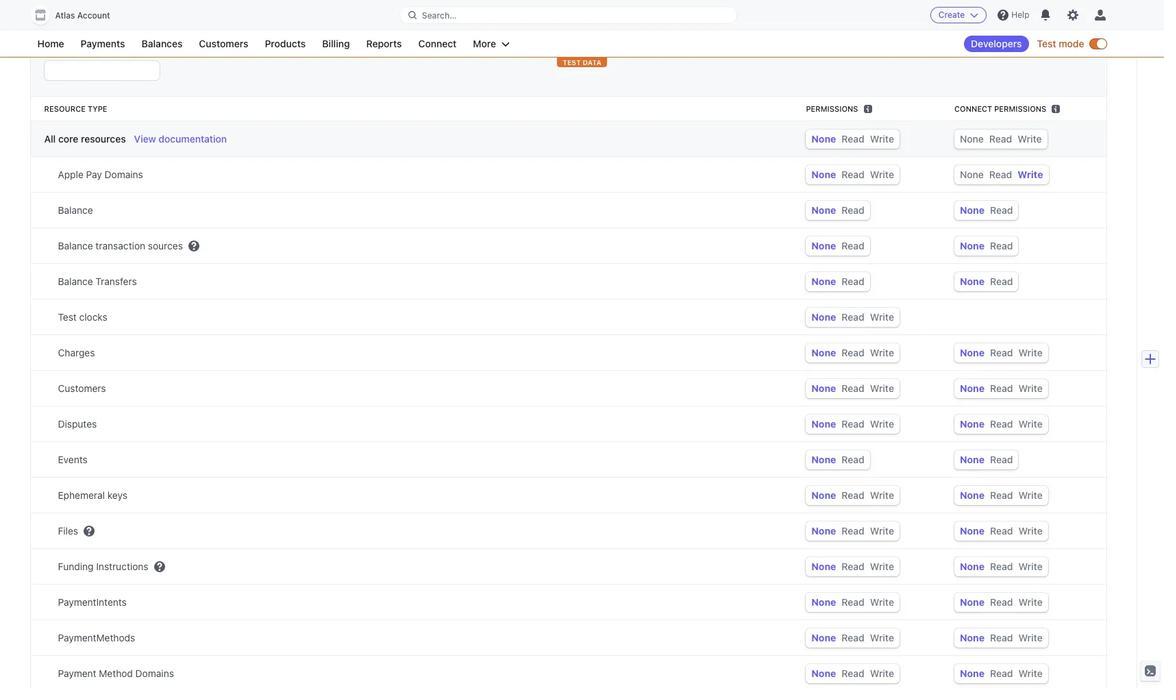 Task type: locate. For each thing, give the bounding box(es) containing it.
view documentation
[[134, 133, 227, 145]]

developers
[[971, 38, 1023, 49]]

pay
[[86, 169, 102, 180]]

core
[[58, 133, 78, 145]]

connect permissions
[[955, 104, 1047, 113]]

0 horizontal spatial connect
[[419, 38, 457, 49]]

products
[[265, 38, 306, 49]]

0 vertical spatial domains
[[105, 169, 143, 180]]

none read write
[[812, 133, 895, 145], [961, 133, 1042, 145], [812, 169, 895, 180], [961, 169, 1044, 180], [812, 311, 895, 323], [812, 347, 895, 359], [961, 347, 1043, 359], [812, 383, 895, 394], [961, 383, 1043, 394], [812, 418, 895, 430], [961, 418, 1043, 430], [812, 489, 895, 501], [961, 489, 1043, 501], [812, 525, 895, 537], [961, 525, 1043, 537], [812, 561, 895, 572], [961, 561, 1043, 572], [812, 596, 895, 608], [961, 596, 1043, 608], [812, 632, 895, 644], [961, 632, 1043, 644], [812, 668, 895, 679], [961, 668, 1043, 679]]

0 vertical spatial connect
[[419, 38, 457, 49]]

reports
[[366, 38, 402, 49]]

0 horizontal spatial test
[[58, 311, 77, 323]]

ephemeral keys
[[58, 489, 128, 501]]

more
[[473, 38, 496, 49]]

connect for connect permissions
[[955, 104, 993, 113]]

payment
[[58, 668, 96, 679]]

connect left 'permissions'
[[955, 104, 993, 113]]

0 horizontal spatial customers
[[58, 383, 106, 394]]

1 horizontal spatial test
[[1038, 38, 1057, 49]]

resource
[[44, 104, 86, 113]]

1 vertical spatial customers
[[58, 383, 106, 394]]

customers inside the customers link
[[199, 38, 248, 49]]

create
[[939, 10, 966, 20]]

billing
[[322, 38, 350, 49]]

data
[[583, 58, 602, 67]]

connect
[[419, 38, 457, 49], [955, 104, 993, 113]]

1 horizontal spatial connect
[[955, 104, 993, 113]]

payments link
[[74, 36, 132, 52]]

domains for apple pay domains
[[105, 169, 143, 180]]

disputes
[[58, 418, 97, 430]]

notifications image
[[1041, 10, 1052, 21]]

2 vertical spatial balance
[[58, 276, 93, 287]]

1 vertical spatial domains
[[135, 668, 174, 679]]

none button
[[812, 133, 837, 145], [961, 133, 984, 145], [812, 169, 837, 180], [961, 169, 984, 180], [812, 204, 837, 216], [961, 204, 985, 216], [812, 240, 837, 252], [961, 240, 985, 252], [812, 276, 837, 287], [961, 276, 985, 287], [812, 311, 837, 323], [812, 347, 837, 359], [961, 347, 985, 359], [812, 383, 837, 394], [961, 383, 985, 394], [812, 418, 837, 430], [961, 418, 985, 430], [812, 454, 837, 466], [961, 454, 985, 466], [812, 489, 837, 501], [961, 489, 985, 501], [812, 525, 837, 537], [961, 525, 985, 537], [812, 561, 837, 572], [961, 561, 985, 572], [812, 596, 837, 608], [961, 596, 985, 608], [812, 632, 837, 644], [961, 632, 985, 644], [812, 668, 837, 679], [961, 668, 985, 679]]

atlas
[[55, 10, 75, 21]]

connect inside the connect link
[[419, 38, 457, 49]]

test
[[563, 58, 581, 67]]

test
[[1038, 38, 1057, 49], [58, 311, 77, 323]]

1 vertical spatial balance
[[58, 240, 93, 252]]

none
[[812, 133, 837, 145], [961, 133, 984, 145], [812, 169, 837, 180], [961, 169, 984, 180], [812, 204, 837, 216], [961, 204, 985, 216], [812, 240, 837, 252], [961, 240, 985, 252], [812, 276, 837, 287], [961, 276, 985, 287], [812, 311, 837, 323], [812, 347, 837, 359], [961, 347, 985, 359], [812, 383, 837, 394], [961, 383, 985, 394], [812, 418, 837, 430], [961, 418, 985, 430], [812, 454, 837, 466], [961, 454, 985, 466], [812, 489, 837, 501], [961, 489, 985, 501], [812, 525, 837, 537], [961, 525, 985, 537], [812, 561, 837, 572], [961, 561, 985, 572], [812, 596, 837, 608], [961, 596, 985, 608], [812, 632, 837, 644], [961, 632, 985, 644], [812, 668, 837, 679], [961, 668, 985, 679]]

1 balance from the top
[[58, 204, 93, 216]]

domains
[[105, 169, 143, 180], [135, 668, 174, 679]]

read button
[[842, 133, 865, 145], [990, 133, 1013, 145], [842, 169, 865, 180], [990, 169, 1013, 180], [842, 204, 865, 216], [991, 204, 1014, 216], [842, 240, 865, 252], [991, 240, 1014, 252], [842, 276, 865, 287], [991, 276, 1014, 287], [842, 311, 865, 323], [842, 347, 865, 359], [991, 347, 1014, 359], [842, 383, 865, 394], [991, 383, 1014, 394], [842, 418, 865, 430], [991, 418, 1014, 430], [842, 454, 865, 466], [991, 454, 1014, 466], [842, 489, 865, 501], [991, 489, 1014, 501], [842, 525, 865, 537], [991, 525, 1014, 537], [842, 561, 865, 572], [991, 561, 1014, 572], [842, 596, 865, 608], [991, 596, 1014, 608], [842, 632, 865, 644], [991, 632, 1014, 644], [842, 668, 865, 679], [991, 668, 1014, 679]]

0 vertical spatial customers
[[199, 38, 248, 49]]

balance up test clocks
[[58, 276, 93, 287]]

3 balance from the top
[[58, 276, 93, 287]]

0 vertical spatial test
[[1038, 38, 1057, 49]]

clocks
[[79, 311, 107, 323]]

customers up disputes
[[58, 383, 106, 394]]

1 vertical spatial connect
[[955, 104, 993, 113]]

mode
[[1059, 38, 1085, 49]]

none read
[[812, 204, 865, 216], [961, 204, 1014, 216], [812, 240, 865, 252], [961, 240, 1014, 252], [812, 276, 865, 287], [961, 276, 1014, 287], [812, 454, 865, 466], [961, 454, 1014, 466]]

help button
[[993, 4, 1036, 26]]

type
[[88, 104, 107, 113]]

domains right method
[[135, 668, 174, 679]]

create button
[[931, 7, 987, 23]]

resources
[[81, 133, 126, 145]]

test left clocks
[[58, 311, 77, 323]]

balances link
[[135, 36, 190, 52]]

balance
[[58, 204, 93, 216], [58, 240, 93, 252], [58, 276, 93, 287]]

test left mode
[[1038, 38, 1057, 49]]

developers link
[[965, 36, 1029, 52]]

home link
[[31, 36, 71, 52]]

connect down the search…
[[419, 38, 457, 49]]

customers left 'products'
[[199, 38, 248, 49]]

1 horizontal spatial customers
[[199, 38, 248, 49]]

files
[[58, 525, 78, 537]]

read
[[842, 133, 865, 145], [990, 133, 1013, 145], [842, 169, 865, 180], [990, 169, 1013, 180], [842, 204, 865, 216], [991, 204, 1014, 216], [842, 240, 865, 252], [991, 240, 1014, 252], [842, 276, 865, 287], [991, 276, 1014, 287], [842, 311, 865, 323], [842, 347, 865, 359], [991, 347, 1014, 359], [842, 383, 865, 394], [991, 383, 1014, 394], [842, 418, 865, 430], [991, 418, 1014, 430], [842, 454, 865, 466], [991, 454, 1014, 466], [842, 489, 865, 501], [991, 489, 1014, 501], [842, 525, 865, 537], [991, 525, 1014, 537], [842, 561, 865, 572], [991, 561, 1014, 572], [842, 596, 865, 608], [991, 596, 1014, 608], [842, 632, 865, 644], [991, 632, 1014, 644], [842, 668, 865, 679], [991, 668, 1014, 679]]

test clocks
[[58, 311, 107, 323]]

2 balance from the top
[[58, 240, 93, 252]]

Key name text field
[[44, 61, 159, 80]]

customers
[[199, 38, 248, 49], [58, 383, 106, 394]]

transfers
[[96, 276, 137, 287]]

test for test clocks
[[58, 311, 77, 323]]

balance down the apple
[[58, 204, 93, 216]]

1 vertical spatial test
[[58, 311, 77, 323]]

apple pay domains
[[58, 169, 143, 180]]

write button
[[871, 133, 895, 145], [1018, 133, 1042, 145], [871, 169, 895, 180], [1018, 169, 1044, 180], [871, 311, 895, 323], [871, 347, 895, 359], [1019, 347, 1043, 359], [871, 383, 895, 394], [1019, 383, 1043, 394], [871, 418, 895, 430], [1019, 418, 1043, 430], [871, 489, 895, 501], [1019, 489, 1043, 501], [871, 525, 895, 537], [1019, 525, 1043, 537], [871, 561, 895, 572], [1019, 561, 1043, 572], [871, 596, 895, 608], [1019, 596, 1043, 608], [871, 632, 895, 644], [1019, 632, 1043, 644], [871, 668, 895, 679], [1019, 668, 1043, 679]]

products link
[[258, 36, 313, 52]]

write
[[871, 133, 895, 145], [1018, 133, 1042, 145], [871, 169, 895, 180], [1018, 169, 1044, 180], [871, 311, 895, 323], [871, 347, 895, 359], [1019, 347, 1043, 359], [871, 383, 895, 394], [1019, 383, 1043, 394], [871, 418, 895, 430], [1019, 418, 1043, 430], [871, 489, 895, 501], [1019, 489, 1043, 501], [871, 525, 895, 537], [1019, 525, 1043, 537], [871, 561, 895, 572], [1019, 561, 1043, 572], [871, 596, 895, 608], [1019, 596, 1043, 608], [871, 632, 895, 644], [1019, 632, 1043, 644], [871, 668, 895, 679], [1019, 668, 1043, 679]]

documentation
[[159, 133, 227, 145]]

test for test mode
[[1038, 38, 1057, 49]]

apple
[[58, 169, 84, 180]]

0 vertical spatial balance
[[58, 204, 93, 216]]

instructions
[[96, 561, 148, 572]]

balance up balance transfers
[[58, 240, 93, 252]]

method
[[99, 668, 133, 679]]

domains right pay
[[105, 169, 143, 180]]

Search… search field
[[400, 7, 737, 24]]



Task type: vqa. For each thing, say whether or not it's contained in the screenshot.
or within accept payments with no code with stripe's powerful and flexible tools, you can accept payments with little or no code. once you receive your tax id, try one of our no-code solutions to charge your first customer.
no



Task type: describe. For each thing, give the bounding box(es) containing it.
account
[[77, 10, 110, 21]]

balance for balance transfers
[[58, 276, 93, 287]]

funding instructions
[[58, 561, 148, 572]]

customers link
[[192, 36, 255, 52]]

transaction
[[96, 240, 145, 252]]

reports link
[[360, 36, 409, 52]]

balances
[[142, 38, 183, 49]]

paymentintents
[[58, 596, 127, 608]]

atlas account
[[55, 10, 110, 21]]

view
[[134, 133, 156, 145]]

balance for balance transaction sources
[[58, 240, 93, 252]]

all
[[44, 133, 56, 145]]

test data
[[563, 58, 602, 67]]

domains for payment method domains
[[135, 668, 174, 679]]

balance transfers
[[58, 276, 137, 287]]

permissions
[[806, 104, 859, 113]]

name
[[63, 43, 88, 54]]

connect for connect
[[419, 38, 457, 49]]

more button
[[466, 36, 517, 52]]

keys
[[108, 489, 128, 501]]

sources
[[148, 240, 183, 252]]

key name
[[44, 43, 88, 54]]

charges
[[58, 347, 95, 359]]

all core resources
[[44, 133, 126, 145]]

payment method domains
[[58, 668, 174, 679]]

Search… text field
[[400, 7, 737, 24]]

connect link
[[412, 36, 464, 52]]

payments
[[81, 38, 125, 49]]

ephemeral
[[58, 489, 105, 501]]

paymentmethods
[[58, 632, 135, 644]]

search…
[[422, 10, 457, 20]]

billing link
[[316, 36, 357, 52]]

home
[[37, 38, 64, 49]]

balance transaction sources
[[58, 240, 183, 252]]

key
[[44, 43, 61, 54]]

permissions
[[995, 104, 1047, 113]]

atlas account button
[[31, 5, 124, 25]]

funding
[[58, 561, 94, 572]]

resource type
[[44, 104, 107, 113]]

view documentation link
[[134, 132, 227, 146]]

balance for balance
[[58, 204, 93, 216]]

test mode
[[1038, 38, 1085, 49]]

events
[[58, 454, 88, 466]]

help
[[1012, 10, 1030, 20]]



